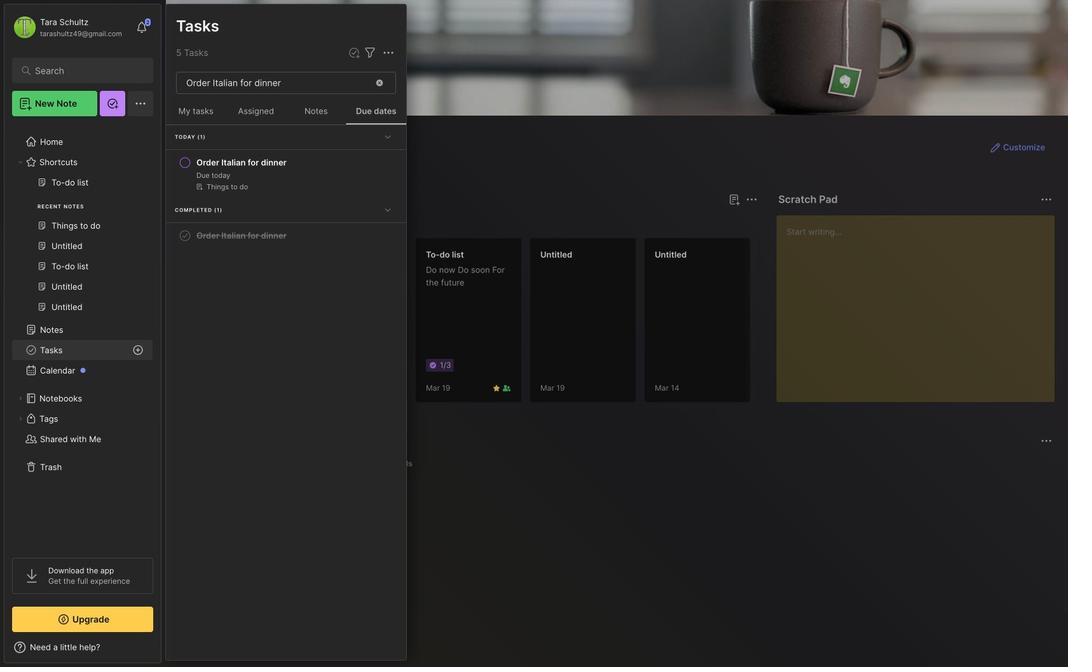 Task type: vqa. For each thing, say whether or not it's contained in the screenshot.
"Choose default view option for Spreadsheets" field
no



Task type: describe. For each thing, give the bounding box(es) containing it.
Find tasks… text field
[[179, 73, 367, 94]]

1 tab list from the top
[[189, 215, 756, 230]]

expand notebooks image
[[17, 395, 24, 403]]

2 tab list from the top
[[189, 457, 1051, 472]]

main element
[[0, 0, 165, 668]]

grid grid
[[186, 480, 1056, 653]]

Filter tasks field
[[363, 45, 378, 61]]

2 row from the top
[[171, 225, 401, 247]]

Account field
[[12, 15, 122, 40]]

expand tags image
[[17, 415, 24, 423]]

WHAT'S NEW field
[[4, 638, 161, 658]]

collapse completed image
[[382, 204, 394, 216]]

collapse today image
[[382, 130, 394, 143]]

click to collapse image
[[161, 644, 170, 660]]

1 row from the top
[[171, 151, 401, 197]]



Task type: locate. For each thing, give the bounding box(es) containing it.
none search field inside main "element"
[[35, 63, 136, 78]]

Start writing… text field
[[787, 216, 1055, 393]]

More actions and view options field
[[378, 45, 396, 61]]

1 vertical spatial tab list
[[189, 457, 1051, 472]]

group
[[12, 172, 153, 325]]

0 vertical spatial row
[[171, 151, 401, 197]]

more actions and view options image
[[381, 45, 396, 61]]

filter tasks image
[[363, 45, 378, 61]]

row
[[171, 151, 401, 197], [171, 225, 401, 247]]

group inside tree
[[12, 172, 153, 325]]

0 vertical spatial tab list
[[189, 215, 756, 230]]

tab list
[[189, 215, 756, 230], [189, 457, 1051, 472]]

tree
[[4, 124, 161, 547]]

1 vertical spatial row
[[171, 225, 401, 247]]

tab
[[189, 215, 226, 230], [231, 215, 283, 230], [243, 457, 281, 472], [383, 457, 418, 472]]

tree inside main "element"
[[4, 124, 161, 547]]

None search field
[[35, 63, 136, 78]]

new task image
[[348, 46, 361, 59]]

Search text field
[[35, 65, 136, 77]]

row group
[[166, 125, 407, 249], [186, 238, 1069, 411]]



